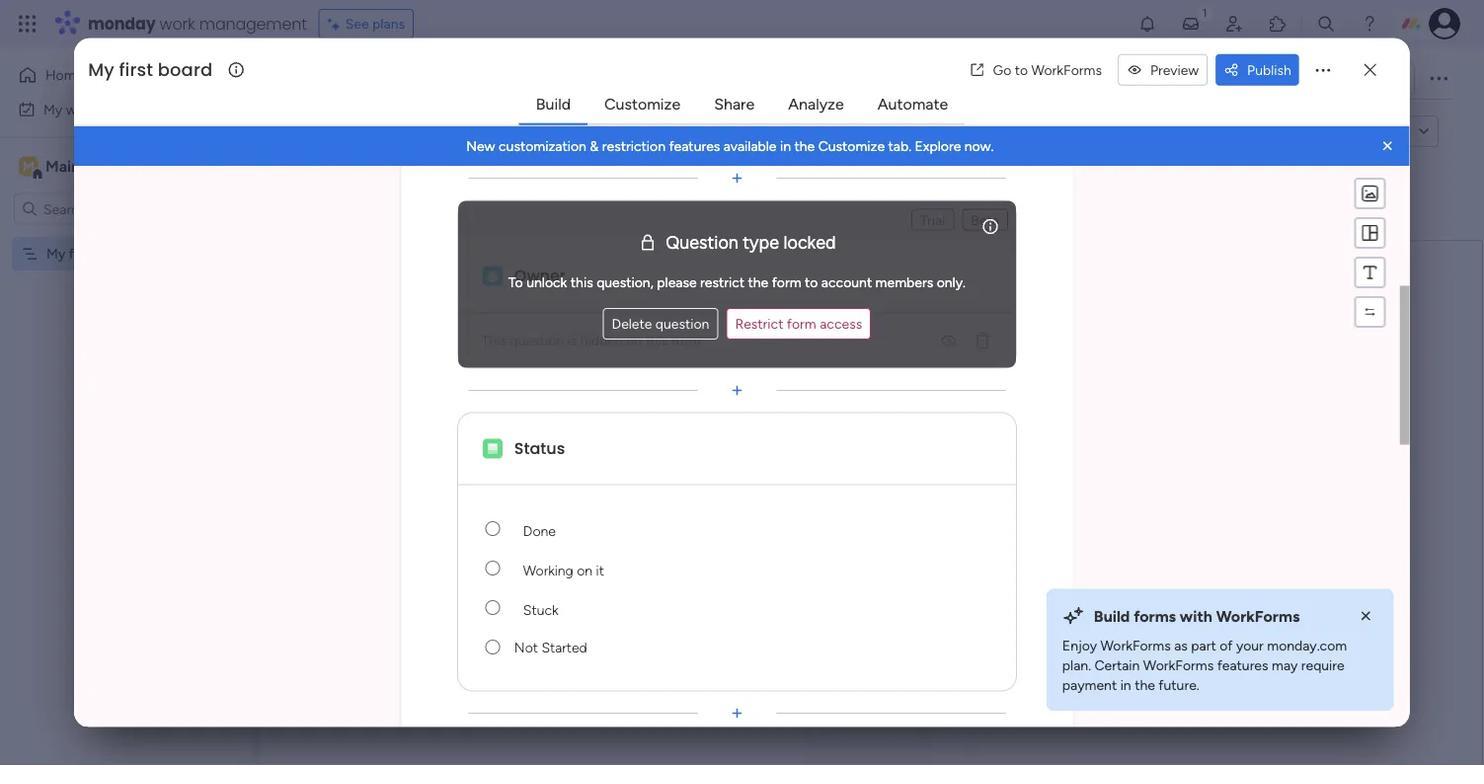 Task type: vqa. For each thing, say whether or not it's contained in the screenshot.
the bottommost Options image
no



Task type: locate. For each thing, give the bounding box(es) containing it.
0 vertical spatial features
[[669, 138, 720, 154]]

features
[[669, 138, 720, 154], [1217, 657, 1269, 674]]

done button
[[512, 509, 992, 548]]

more actions image
[[1313, 60, 1333, 80]]

1 vertical spatial component__icon image
[[483, 439, 503, 458]]

1 vertical spatial the
[[748, 273, 769, 290]]

future.
[[1159, 677, 1200, 694]]

0 vertical spatial component__icon image
[[483, 266, 503, 286]]

0 vertical spatial the
[[795, 138, 815, 154]]

owner button
[[512, 260, 991, 292]]

0 vertical spatial build
[[536, 95, 571, 114]]

/
[[1392, 71, 1397, 87]]

build left forms at the bottom of the page
[[1094, 607, 1130, 626]]

customization
[[499, 138, 587, 154]]

component__icon image left the status
[[483, 439, 503, 458]]

require
[[1301, 657, 1345, 674]]

board inside the my first board field
[[158, 57, 213, 82]]

build inside alert
[[1094, 607, 1130, 626]]

enjoy
[[1062, 638, 1097, 654]]

2 vertical spatial add new question image
[[727, 703, 747, 723]]

powered
[[396, 122, 458, 141]]

copy form link
[[1311, 123, 1401, 140]]

build for build forms with workforms
[[1094, 607, 1130, 626]]

as
[[1174, 638, 1188, 654]]

0 vertical spatial in
[[780, 138, 791, 154]]

my down the 'search in workspace' field
[[46, 245, 65, 262]]

Search in workspace field
[[41, 198, 165, 220]]

invite members image
[[1225, 14, 1244, 34]]

work down "home"
[[66, 101, 96, 118]]

0 horizontal spatial the
[[748, 273, 769, 290]]

first inside field
[[119, 57, 153, 82]]

your right building on the bottom
[[941, 404, 992, 437]]

2 horizontal spatial the
[[1135, 677, 1155, 694]]

restrict
[[735, 315, 784, 332]]

1 horizontal spatial customize
[[818, 138, 885, 154]]

workforms logo image
[[488, 116, 599, 148]]

my first board down the 'search in workspace' field
[[46, 245, 133, 262]]

new
[[467, 138, 495, 154]]

component__icon image for owner
[[483, 266, 503, 286]]

0 vertical spatial my
[[88, 57, 114, 82]]

1 horizontal spatial your
[[1236, 638, 1264, 654]]

home
[[45, 67, 83, 83]]

see
[[345, 15, 369, 32]]

by right start
[[805, 404, 833, 437]]

0 horizontal spatial board
[[97, 245, 133, 262]]

build for build
[[536, 95, 571, 114]]

plan.
[[1062, 657, 1091, 674]]

my right "home"
[[88, 57, 114, 82]]

certain
[[1095, 657, 1140, 674]]

1 vertical spatial first
[[69, 245, 93, 262]]

files gallery
[[904, 71, 978, 87]]

select product image
[[18, 14, 38, 34]]

none field inside form form
[[512, 627, 992, 667]]

work inside button
[[66, 101, 96, 118]]

explore
[[915, 138, 961, 154]]

0 vertical spatial board
[[158, 57, 213, 82]]

in right available on the top of the page
[[780, 138, 791, 154]]

copy form link button
[[1275, 116, 1409, 147]]

1 horizontal spatial the
[[795, 138, 815, 154]]

share
[[714, 95, 755, 114]]

0 horizontal spatial your
[[941, 404, 992, 437]]

menu image
[[1361, 262, 1380, 282]]

the down "certain"
[[1135, 677, 1155, 694]]

0 horizontal spatial work
[[66, 101, 96, 118]]

question,
[[597, 273, 654, 290]]

component__icon image
[[483, 266, 503, 286], [483, 439, 503, 458]]

in down "certain"
[[1120, 677, 1131, 694]]

add new question image
[[727, 168, 747, 188], [727, 380, 747, 400], [727, 703, 747, 723]]

0 horizontal spatial this
[[571, 273, 593, 290]]

0 vertical spatial work
[[160, 12, 195, 35]]

build link
[[520, 87, 587, 122]]

2 horizontal spatial build
[[1094, 607, 1130, 626]]

monday work management
[[88, 12, 307, 35]]

the right restrict
[[748, 273, 769, 290]]

form button
[[993, 63, 1054, 95]]

edit form
[[307, 123, 365, 140]]

see plans
[[345, 15, 405, 32]]

0 vertical spatial add new question image
[[727, 168, 747, 188]]

in inside banner "banner"
[[780, 138, 791, 154]]

0 vertical spatial to
[[1015, 61, 1028, 78]]

1 horizontal spatial in
[[1120, 677, 1131, 694]]

management
[[199, 12, 307, 35]]

1 vertical spatial build
[[836, 480, 871, 499]]

help image
[[1360, 14, 1380, 34]]

trial
[[921, 211, 945, 228]]

&
[[590, 138, 599, 154]]

build up workforms logo
[[536, 95, 571, 114]]

on right hidden
[[626, 332, 642, 349]]

customize up the restriction
[[604, 95, 681, 114]]

build
[[536, 95, 571, 114], [836, 480, 871, 499], [1094, 607, 1130, 626]]

my first board down monday
[[88, 57, 213, 82]]

restriction
[[602, 138, 666, 154]]

option
[[0, 236, 252, 240]]

1 horizontal spatial board
[[158, 57, 213, 82]]

start
[[745, 404, 798, 437]]

1 horizontal spatial this
[[646, 332, 668, 349]]

menu image
[[1361, 223, 1380, 243]]

by right powered
[[462, 122, 480, 141]]

0 horizontal spatial build
[[536, 95, 571, 114]]

3 add new question image from the top
[[727, 703, 747, 723]]

1 vertical spatial this
[[646, 332, 668, 349]]

0 horizontal spatial first
[[69, 245, 93, 262]]

on
[[626, 332, 642, 349], [577, 562, 593, 579]]

0 vertical spatial first
[[119, 57, 153, 82]]

1 horizontal spatial work
[[160, 12, 195, 35]]

build down the let's start by building your form
[[836, 480, 871, 499]]

component__icon image left to
[[483, 266, 503, 286]]

now.
[[965, 138, 994, 154]]

workforms
[[1032, 61, 1102, 78], [1216, 607, 1300, 626], [1101, 638, 1171, 654], [1143, 657, 1214, 674]]

type
[[743, 231, 779, 253]]

0 horizontal spatial to
[[805, 273, 818, 290]]

first up my work button at the top of the page
[[119, 57, 153, 82]]

background color and image selector image
[[1361, 183, 1380, 203]]

work up the my first board field
[[160, 12, 195, 35]]

1 vertical spatial your
[[1236, 638, 1264, 654]]

this right unlock
[[571, 273, 593, 290]]

build forms with workforms alert
[[1047, 589, 1394, 711]]

features down of
[[1217, 657, 1269, 674]]

board inside my first board list box
[[97, 245, 133, 262]]

board down the 'search in workspace' field
[[97, 245, 133, 262]]

board down monday work management
[[158, 57, 213, 82]]

share link
[[698, 87, 771, 122]]

this
[[571, 273, 593, 290], [646, 332, 668, 349]]

2 component__icon image from the top
[[483, 439, 503, 458]]

0 horizontal spatial features
[[669, 138, 720, 154]]

1 vertical spatial on
[[577, 562, 593, 579]]

1 vertical spatial my
[[43, 101, 62, 118]]

2 vertical spatial build
[[1094, 607, 1130, 626]]

question
[[510, 332, 564, 349]]

0 vertical spatial on
[[626, 332, 642, 349]]

first down the 'search in workspace' field
[[69, 245, 93, 262]]

my first board list box
[[0, 233, 252, 537]]

2 vertical spatial my
[[46, 245, 65, 262]]

copy
[[1311, 123, 1344, 140]]

by
[[462, 122, 480, 141], [805, 404, 833, 437]]

see plans button
[[319, 9, 414, 39]]

go to workforms
[[993, 61, 1102, 78]]

features inside banner "banner"
[[669, 138, 720, 154]]

the inside banner "banner"
[[795, 138, 815, 154]]

to inside form form
[[805, 273, 818, 290]]

work
[[160, 12, 195, 35], [66, 101, 96, 118]]

workspace selection element
[[19, 155, 165, 180]]

0 vertical spatial by
[[462, 122, 480, 141]]

1 vertical spatial board
[[97, 245, 133, 262]]

publish button
[[1216, 54, 1299, 86]]

customize left tab.
[[818, 138, 885, 154]]

build form
[[836, 480, 908, 499]]

my work
[[43, 101, 96, 118]]

customize
[[604, 95, 681, 114], [818, 138, 885, 154]]

enjoy workforms as part of your monday.com plan. certain workforms features may require payment in the future.
[[1062, 638, 1347, 694]]

1 horizontal spatial features
[[1217, 657, 1269, 674]]

main workspace
[[45, 157, 162, 176]]

1
[[1401, 71, 1406, 87]]

1 vertical spatial by
[[805, 404, 833, 437]]

analyze
[[788, 95, 844, 114]]

payment
[[1062, 677, 1117, 694]]

the down the analyze
[[795, 138, 815, 154]]

workspace
[[84, 157, 162, 176]]

build inside button
[[836, 480, 871, 499]]

0 horizontal spatial customize
[[604, 95, 681, 114]]

tab list containing build
[[519, 86, 965, 125]]

1 horizontal spatial to
[[1015, 61, 1028, 78]]

working on it button
[[512, 548, 992, 588]]

first
[[119, 57, 153, 82], [69, 245, 93, 262]]

apps image
[[1268, 14, 1288, 34]]

may
[[1272, 657, 1298, 674]]

invite / 1
[[1354, 71, 1406, 87]]

add new question image for working on it
[[727, 703, 747, 723]]

1 vertical spatial in
[[1120, 677, 1131, 694]]

to left account
[[805, 273, 818, 290]]

features left available on the top of the page
[[669, 138, 720, 154]]

0 horizontal spatial in
[[780, 138, 791, 154]]

1 vertical spatial features
[[1217, 657, 1269, 674]]

files gallery button
[[889, 63, 993, 95]]

1 vertical spatial work
[[66, 101, 96, 118]]

the inside enjoy workforms as part of your monday.com plan. certain workforms features may require payment in the future.
[[1135, 677, 1155, 694]]

automate link
[[862, 87, 964, 122]]

work for my
[[66, 101, 96, 118]]

0 vertical spatial this
[[571, 273, 593, 290]]

2 vertical spatial the
[[1135, 677, 1155, 694]]

1 vertical spatial my first board
[[46, 245, 133, 262]]

1 horizontal spatial first
[[119, 57, 153, 82]]

tab list
[[519, 86, 965, 125]]

My first board field
[[83, 57, 225, 83]]

1 horizontal spatial on
[[626, 332, 642, 349]]

0 horizontal spatial by
[[462, 122, 480, 141]]

forms
[[1134, 607, 1176, 626]]

1 vertical spatial to
[[805, 273, 818, 290]]

with
[[1180, 607, 1213, 626]]

1 horizontal spatial build
[[836, 480, 871, 499]]

on left it
[[577, 562, 593, 579]]

1 vertical spatial customize
[[818, 138, 885, 154]]

to right go
[[1015, 61, 1028, 78]]

1 horizontal spatial by
[[805, 404, 833, 437]]

working
[[523, 562, 574, 579]]

restrict form access
[[735, 315, 862, 332]]

it
[[596, 562, 604, 579]]

0 horizontal spatial on
[[577, 562, 593, 579]]

your right of
[[1236, 638, 1264, 654]]

0 vertical spatial customize
[[604, 95, 681, 114]]

0 vertical spatial my first board
[[88, 57, 213, 82]]

2 add new question image from the top
[[727, 380, 747, 400]]

1 vertical spatial add new question image
[[727, 380, 747, 400]]

None field
[[512, 627, 992, 667]]

my down "home"
[[43, 101, 62, 118]]

to inside go to workforms button
[[1015, 61, 1028, 78]]

this right hidden
[[646, 332, 668, 349]]

monday
[[88, 12, 156, 35]]

1 component__icon image from the top
[[483, 266, 503, 286]]



Task type: describe. For each thing, give the bounding box(es) containing it.
customize link
[[589, 87, 696, 122]]

let's start by building your form
[[689, 404, 1055, 437]]

this
[[482, 332, 507, 349]]

stuck
[[523, 602, 559, 618]]

stuck button
[[512, 588, 992, 627]]

automate
[[878, 95, 948, 114]]

is
[[568, 332, 577, 349]]

inbox image
[[1181, 14, 1201, 34]]

files
[[904, 71, 932, 87]]

monday.com
[[1267, 638, 1347, 654]]

my inside field
[[88, 57, 114, 82]]

members
[[876, 273, 934, 290]]

building
[[840, 404, 934, 437]]

edit
[[307, 123, 332, 140]]

question
[[666, 231, 739, 253]]

beta
[[971, 211, 999, 228]]

hidden
[[581, 332, 623, 349]]

my first board inside list box
[[46, 245, 133, 262]]

preview
[[1150, 61, 1199, 78]]

on inside button
[[577, 562, 593, 579]]

invite
[[1354, 71, 1388, 87]]

analyze link
[[772, 87, 860, 122]]

restrict form access button
[[726, 308, 871, 339]]

main
[[45, 157, 80, 176]]

close image
[[1378, 136, 1398, 156]]

build forms with workforms
[[1094, 607, 1300, 626]]

notifications image
[[1138, 14, 1157, 34]]

restrict
[[700, 273, 745, 290]]

home button
[[12, 59, 212, 91]]

1 add new question image from the top
[[727, 168, 747, 188]]

to unlock this question, please restrict the form to account members only.
[[508, 273, 966, 290]]

m
[[23, 158, 35, 175]]

please
[[657, 273, 697, 290]]

build for build form
[[836, 480, 871, 499]]

go to workforms button
[[961, 54, 1110, 86]]

my inside button
[[43, 101, 62, 118]]

working on it
[[523, 562, 604, 579]]

customize inside banner "banner"
[[818, 138, 885, 154]]

new customization & restriction features available in the customize tab. explore now.
[[467, 138, 994, 154]]

1 image
[[1196, 1, 1214, 23]]

form form
[[74, 0, 1410, 765]]

status
[[515, 437, 565, 459]]

publish
[[1247, 61, 1292, 78]]

work for monday
[[160, 12, 195, 35]]

add view image
[[1066, 72, 1074, 86]]

owner
[[515, 264, 566, 287]]

only.
[[937, 273, 966, 290]]

tab.
[[889, 138, 912, 154]]

this question is hidden on this form
[[482, 332, 701, 349]]

workforms inside button
[[1032, 61, 1102, 78]]

form
[[1008, 71, 1040, 87]]

account
[[822, 273, 872, 290]]

my work button
[[12, 93, 212, 125]]

available
[[724, 138, 777, 154]]

search everything image
[[1316, 14, 1336, 34]]

add new question image for owner
[[727, 380, 747, 400]]

in inside enjoy workforms as part of your monday.com plan. certain workforms features may require payment in the future.
[[1120, 677, 1131, 694]]

build form button
[[820, 470, 924, 509]]

form inside button
[[875, 480, 908, 499]]

powered by
[[396, 122, 480, 141]]

locked
[[784, 231, 836, 253]]

close image
[[1357, 607, 1376, 626]]

unlock
[[527, 273, 567, 290]]

first inside list box
[[69, 245, 93, 262]]

to
[[508, 273, 523, 290]]

plans
[[372, 15, 405, 32]]

john smith image
[[1429, 8, 1461, 40]]

features inside enjoy workforms as part of your monday.com plan. certain workforms features may require payment in the future.
[[1217, 657, 1269, 674]]

my inside list box
[[46, 245, 65, 262]]

banner banner
[[74, 126, 1410, 166]]

link
[[1381, 123, 1401, 140]]

question type locked
[[666, 231, 836, 253]]

your inside enjoy workforms as part of your monday.com plan. certain workforms features may require payment in the future.
[[1236, 638, 1264, 654]]

component__icon image for status
[[483, 439, 503, 458]]

done
[[523, 523, 556, 539]]

the inside form form
[[748, 273, 769, 290]]

0 vertical spatial your
[[941, 404, 992, 437]]

preview button
[[1118, 54, 1208, 86]]

customization tools toolbar
[[1355, 178, 1386, 328]]

edit form button
[[299, 116, 373, 148]]

workspace image
[[19, 156, 39, 177]]

access
[[820, 315, 862, 332]]

go
[[993, 61, 1012, 78]]

my first board inside field
[[88, 57, 213, 82]]

invite / 1 button
[[1317, 63, 1415, 95]]

gallery
[[935, 71, 978, 87]]

part
[[1191, 638, 1216, 654]]



